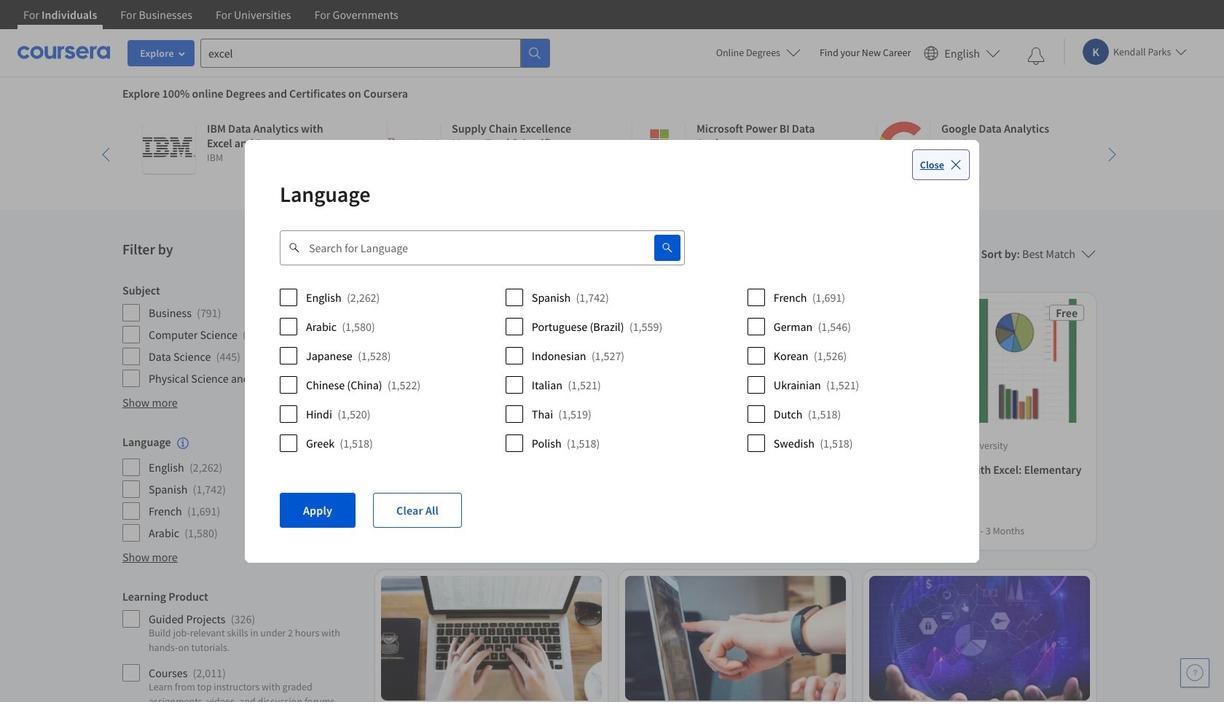 Task type: describe. For each thing, give the bounding box(es) containing it.
ibm image
[[143, 121, 195, 173]]

google image
[[878, 121, 930, 173]]

search image
[[662, 242, 674, 253]]

1 group from the top
[[122, 283, 361, 388]]

help center image
[[1187, 664, 1204, 682]]

3 group from the top
[[122, 589, 361, 702]]



Task type: locate. For each thing, give the bounding box(es) containing it.
group
[[122, 283, 361, 388], [122, 434, 361, 543], [122, 589, 361, 702]]

microsoft image
[[633, 121, 685, 173]]

None search field
[[200, 38, 550, 67]]

coursera image
[[17, 41, 110, 64]]

dialog
[[245, 140, 980, 562]]

rutgers university image
[[388, 121, 440, 173]]

select language options element
[[280, 282, 945, 457]]

2 vertical spatial group
[[122, 589, 361, 702]]

banner navigation
[[12, 0, 410, 29]]

2 group from the top
[[122, 434, 361, 543]]

1 vertical spatial group
[[122, 434, 361, 543]]

Search by keyword search field
[[300, 230, 620, 265]]

0 vertical spatial group
[[122, 283, 361, 388]]



Task type: vqa. For each thing, say whether or not it's contained in the screenshot.
30
no



